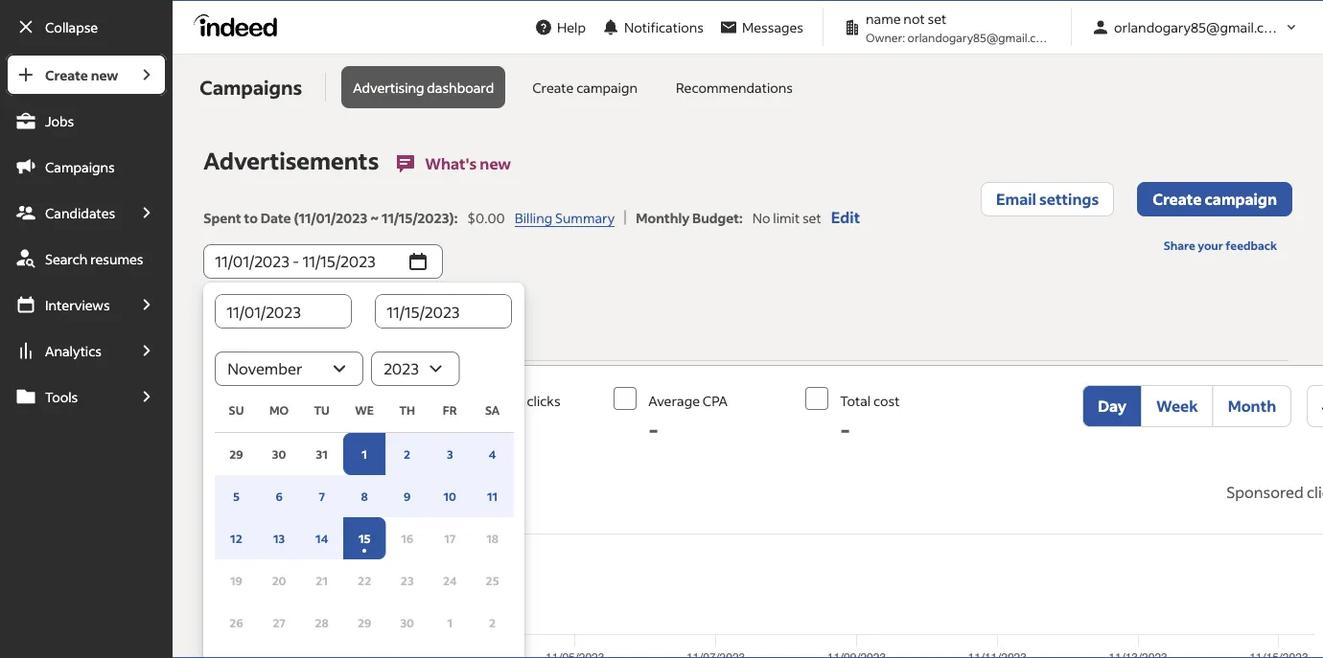 Task type: describe. For each thing, give the bounding box(es) containing it.
cpa
[[703, 393, 728, 410]]

18
[[487, 531, 499, 546]]

applies for sponsored applies 0
[[332, 393, 376, 410]]

email
[[997, 189, 1037, 209]]

1 vertical spatial 30 button
[[386, 602, 429, 645]]

job
[[223, 323, 249, 342]]

billing
[[515, 209, 553, 226]]

17 button
[[429, 518, 472, 560]]

12
[[230, 531, 243, 546]]

15 button
[[343, 518, 386, 560]]

Select date field
[[204, 245, 401, 279]]

new for what's new
[[480, 154, 511, 174]]

event
[[357, 323, 398, 342]]

20
[[272, 574, 286, 588]]

budget:
[[693, 209, 743, 226]]

ads inside the hiring event ads button
[[401, 323, 428, 342]]

tools link
[[6, 376, 127, 418]]

31
[[316, 447, 328, 462]]

date
[[261, 209, 291, 226]]

1 horizontal spatial create campaign
[[1153, 189, 1278, 209]]

8
[[361, 489, 368, 504]]

sa
[[485, 403, 500, 418]]

job ads
[[223, 323, 280, 342]]

sponsored applies 0
[[262, 393, 376, 445]]

tab list containing job ads
[[204, 302, 1293, 364]]

set inside monthly budget: no limit set edit
[[803, 209, 822, 226]]

- for total cost -
[[840, 415, 851, 445]]

22
[[358, 574, 372, 588]]

owner:
[[866, 30, 906, 45]]

help
[[557, 19, 586, 36]]

0 vertical spatial 1 button
[[343, 434, 386, 476]]

1 horizontal spatial 1 button
[[429, 602, 472, 645]]

no
[[753, 209, 771, 226]]

10
[[444, 489, 457, 504]]

9
[[404, 489, 411, 504]]

share your feedback
[[1164, 238, 1278, 253]]

interviews link
[[6, 284, 127, 326]]

23
[[401, 574, 414, 588]]

sponsored for sponsored clic
[[1227, 483, 1304, 503]]

5
[[233, 489, 240, 504]]

16 button
[[386, 518, 429, 560]]

13 button
[[258, 518, 301, 560]]

26 button
[[215, 602, 258, 645]]

mo
[[270, 403, 289, 418]]

1 horizontal spatial 2 button
[[472, 602, 514, 645]]

average cpa -
[[649, 393, 728, 445]]

1 horizontal spatial campaigns
[[200, 75, 302, 100]]

advertising dashboard
[[353, 79, 494, 96]]

1 vertical spatial 2
[[489, 616, 496, 631]]

4 button
[[472, 434, 514, 476]]

1 for the rightmost 1 button
[[447, 616, 453, 631]]

average
[[649, 393, 700, 410]]

1 vertical spatial 30
[[400, 616, 414, 631]]

2 horizontal spatial create
[[1153, 189, 1202, 209]]

help button
[[527, 10, 594, 45]]

8 button
[[343, 476, 386, 518]]

month button
[[1213, 386, 1292, 428]]

orlandogary85@gmail.com inside dropdown button
[[1115, 19, 1284, 36]]

10 button
[[429, 476, 472, 518]]

- for average cpa -
[[649, 415, 659, 445]]

16
[[401, 531, 414, 546]]

6 button
[[258, 476, 301, 518]]

orlandogary85@gmail.com button
[[1084, 10, 1308, 45]]

~
[[370, 209, 379, 226]]

analytics link
[[6, 330, 127, 372]]

24 button
[[429, 560, 472, 602]]

campaign for the leftmost create campaign link
[[577, 79, 638, 96]]

create inside "menu bar"
[[45, 66, 88, 83]]

3
[[447, 447, 453, 462]]

(11/01/2023
[[294, 209, 368, 226]]

19 button
[[215, 560, 258, 602]]

0 for sponsored clicks 0
[[457, 415, 472, 445]]

28 button
[[301, 602, 343, 645]]

6
[[276, 489, 283, 504]]

hiring event ads button
[[295, 306, 443, 361]]

18 button
[[472, 518, 514, 560]]

28
[[315, 616, 329, 631]]

messages
[[742, 19, 804, 36]]

17
[[444, 531, 456, 546]]

name
[[866, 10, 901, 27]]

menu bar containing create new
[[0, 54, 173, 659]]

31 button
[[301, 434, 343, 476]]

edit
[[831, 208, 861, 227]]

share
[[1164, 238, 1196, 253]]

limit
[[773, 209, 800, 226]]

14
[[316, 531, 328, 546]]

create new
[[45, 66, 118, 83]]

27
[[273, 616, 286, 631]]

ads inside job ads button
[[252, 323, 280, 342]]

indeed home image
[[194, 14, 286, 37]]

jobs link
[[6, 100, 167, 142]]

candidates
[[45, 204, 115, 222]]

advertisements
[[204, 145, 379, 175]]

billing summary link
[[515, 209, 615, 227]]

24
[[443, 574, 457, 588]]

orlandogary85@gmail.com inside name not set owner: orlandogary85@gmail.com
[[908, 30, 1054, 45]]

14 button
[[301, 518, 343, 560]]

total cost -
[[840, 393, 900, 445]]



Task type: locate. For each thing, give the bounding box(es) containing it.
1 horizontal spatial set
[[928, 10, 947, 27]]

1 horizontal spatial 30
[[400, 616, 414, 631]]

campaign for the rightmost create campaign link
[[1205, 189, 1278, 209]]

1 horizontal spatial -
[[840, 415, 851, 445]]

1 horizontal spatial 2
[[489, 616, 496, 631]]

0 vertical spatial 30 button
[[258, 434, 301, 476]]

your
[[1198, 238, 1224, 253]]

candidates link
[[6, 192, 127, 234]]

- down total
[[840, 415, 851, 445]]

job ads button
[[207, 306, 295, 361]]

what's new button
[[379, 143, 527, 185]]

ads right job
[[252, 323, 280, 342]]

1 horizontal spatial 29
[[358, 616, 372, 631]]

set inside name not set owner: orlandogary85@gmail.com
[[928, 10, 947, 27]]

spent
[[204, 209, 241, 226]]

group
[[1083, 386, 1292, 428]]

cost
[[874, 393, 900, 410]]

0 horizontal spatial -
[[649, 415, 659, 445]]

29 button up 5
[[215, 434, 258, 476]]

recommendations
[[676, 79, 793, 96]]

hiring
[[311, 323, 354, 342]]

0 horizontal spatial 29 button
[[215, 434, 258, 476]]

1 vertical spatial 1
[[447, 616, 453, 631]]

None checkbox
[[228, 388, 251, 411], [422, 388, 445, 411], [228, 388, 251, 411], [422, 388, 445, 411]]

30 up sponsored applies
[[272, 447, 286, 462]]

0 horizontal spatial ads
[[252, 323, 280, 342]]

0 vertical spatial campaign
[[577, 79, 638, 96]]

0 horizontal spatial create campaign
[[533, 79, 638, 96]]

1 - from the left
[[649, 415, 659, 445]]

$0.00
[[467, 209, 505, 226]]

1 vertical spatial new
[[480, 154, 511, 174]]

2 button up "9"
[[386, 434, 429, 476]]

1 vertical spatial set
[[803, 209, 822, 226]]

0 horizontal spatial 30
[[272, 447, 286, 462]]

sponsored inside the sponsored clicks 0
[[457, 393, 524, 410]]

choose a date 11/01/2023 - 11/15/2023 currently selected image
[[407, 250, 430, 273]]

0 horizontal spatial orlandogary85@gmail.com
[[908, 30, 1054, 45]]

hide chart image
[[1317, 395, 1324, 418]]

set right limit
[[803, 209, 822, 226]]

create new link
[[6, 54, 127, 96]]

0 vertical spatial 2 button
[[386, 434, 429, 476]]

0 horizontal spatial create campaign link
[[521, 66, 649, 108]]

26
[[229, 616, 243, 631]]

resumes
[[90, 250, 143, 268]]

1 horizontal spatial new
[[480, 154, 511, 174]]

1 horizontal spatial campaign
[[1205, 189, 1278, 209]]

1 vertical spatial 1 button
[[429, 602, 472, 645]]

summary
[[555, 209, 615, 226]]

30 button
[[258, 434, 301, 476], [386, 602, 429, 645]]

0 vertical spatial 30
[[272, 447, 286, 462]]

new for create new
[[91, 66, 118, 83]]

we
[[355, 403, 374, 418]]

2 ads from the left
[[401, 323, 428, 342]]

0 horizontal spatial 2
[[404, 447, 411, 462]]

0 for sponsored applies 0
[[262, 415, 277, 445]]

1 vertical spatial applies
[[308, 483, 358, 503]]

create campaign link up your
[[1138, 182, 1293, 217]]

1 horizontal spatial 29 button
[[343, 602, 386, 645]]

0 horizontal spatial create
[[45, 66, 88, 83]]

19
[[230, 574, 243, 588]]

campaign
[[577, 79, 638, 96], [1205, 189, 1278, 209]]

month
[[1228, 397, 1277, 416]]

29 for the top 29 button
[[229, 447, 243, 462]]

sponsored applies
[[228, 483, 358, 503]]

create campaign link
[[521, 66, 649, 108], [1138, 182, 1293, 217]]

ads right "event"
[[401, 323, 428, 342]]

- inside total cost -
[[840, 415, 851, 445]]

jobs
[[45, 112, 74, 129]]

30 button up sponsored applies
[[258, 434, 301, 476]]

1 horizontal spatial create
[[533, 79, 574, 96]]

2 up "9"
[[404, 447, 411, 462]]

29 down 22 button
[[358, 616, 372, 631]]

applies for sponsored applies
[[308, 483, 358, 503]]

30
[[272, 447, 286, 462], [400, 616, 414, 631]]

name not set owner: orlandogary85@gmail.com
[[866, 10, 1054, 45]]

0 horizontal spatial campaign
[[577, 79, 638, 96]]

1 vertical spatial campaigns
[[45, 158, 115, 176]]

create campaign
[[533, 79, 638, 96], [1153, 189, 1278, 209]]

new inside "menu bar"
[[91, 66, 118, 83]]

2 0 from the left
[[457, 415, 472, 445]]

1 horizontal spatial ads
[[401, 323, 428, 342]]

name not set owner: orlandogary85@gmail.com element
[[835, 9, 1060, 46]]

applies inside sponsored applies 0
[[332, 393, 376, 410]]

new up 'jobs' 'link'
[[91, 66, 118, 83]]

tools
[[45, 388, 78, 406]]

group containing day
[[1083, 386, 1292, 428]]

day
[[1098, 397, 1127, 416]]

day button
[[1083, 386, 1142, 428]]

collapse button
[[6, 6, 167, 48]]

0 vertical spatial create campaign
[[533, 79, 638, 96]]

0 horizontal spatial set
[[803, 209, 822, 226]]

0 vertical spatial 2
[[404, 447, 411, 462]]

0 horizontal spatial 0
[[262, 415, 277, 445]]

new inside button
[[480, 154, 511, 174]]

21 button
[[301, 560, 343, 602]]

share your feedback button
[[1149, 228, 1293, 263]]

notifications button
[[594, 6, 712, 48]]

1 horizontal spatial orlandogary85@gmail.com
[[1115, 19, 1284, 36]]

0 vertical spatial new
[[91, 66, 118, 83]]

sponsored inside sponsored applies 0
[[262, 393, 330, 410]]

create up the share
[[1153, 189, 1202, 209]]

0 vertical spatial campaigns
[[200, 75, 302, 100]]

0
[[262, 415, 277, 445], [457, 415, 472, 445]]

0 vertical spatial applies
[[332, 393, 376, 410]]

20 button
[[258, 560, 301, 602]]

5 button
[[215, 476, 258, 518]]

tab list
[[204, 302, 1293, 364]]

13
[[273, 531, 285, 546]]

1 horizontal spatial 1
[[447, 616, 453, 631]]

row group containing 29
[[215, 433, 514, 659]]

grid containing su
[[215, 387, 514, 659]]

create down help button
[[533, 79, 574, 96]]

7
[[319, 489, 325, 504]]

1 button
[[343, 434, 386, 476], [429, 602, 472, 645]]

search
[[45, 250, 88, 268]]

0 horizontal spatial 1 button
[[343, 434, 386, 476]]

monthly budget: no limit set edit
[[636, 208, 861, 227]]

30 button down 23 at the left of the page
[[386, 602, 429, 645]]

29
[[229, 447, 243, 462], [358, 616, 372, 631]]

1 down the 24 button
[[447, 616, 453, 631]]

week button
[[1141, 386, 1214, 428]]

applies left 8
[[308, 483, 358, 503]]

0 vertical spatial 1
[[362, 447, 367, 462]]

create campaign up your
[[1153, 189, 1278, 209]]

new right what's
[[480, 154, 511, 174]]

grid
[[215, 387, 514, 659]]

0 horizontal spatial 2 button
[[386, 434, 429, 476]]

sponsored for sponsored applies
[[228, 483, 305, 503]]

hiring event ads
[[311, 323, 428, 342]]

1 vertical spatial 2 button
[[472, 602, 514, 645]]

create up the jobs
[[45, 66, 88, 83]]

11 button
[[472, 476, 514, 518]]

25 button
[[472, 560, 514, 602]]

- down average
[[649, 415, 659, 445]]

collapse
[[45, 18, 98, 35]]

None field
[[215, 294, 352, 329], [375, 294, 512, 329], [215, 294, 352, 329], [375, 294, 512, 329]]

0 horizontal spatial 29
[[229, 447, 243, 462]]

row group
[[215, 433, 514, 659]]

1 0 from the left
[[262, 415, 277, 445]]

1 ads from the left
[[252, 323, 280, 342]]

edit button
[[831, 200, 861, 235]]

12 button
[[215, 518, 258, 560]]

11
[[487, 489, 498, 504]]

2 - from the left
[[840, 415, 851, 445]]

create campaign down the help
[[533, 79, 638, 96]]

0 inside the sponsored clicks 0
[[457, 415, 472, 445]]

25
[[486, 574, 499, 588]]

29 button down 22
[[343, 602, 386, 645]]

campaigns up candidates at the top of the page
[[45, 158, 115, 176]]

1 button down 24 on the bottom
[[429, 602, 472, 645]]

None checkbox
[[614, 388, 637, 411], [806, 388, 829, 411], [614, 388, 637, 411], [806, 388, 829, 411]]

0 horizontal spatial 30 button
[[258, 434, 301, 476]]

th
[[399, 403, 415, 418]]

sponsored for sponsored applies 0
[[262, 393, 330, 410]]

not
[[904, 10, 925, 27]]

to
[[244, 209, 258, 226]]

0 inside sponsored applies 0
[[262, 415, 277, 445]]

recommendations link
[[665, 66, 805, 108]]

0 vertical spatial 29
[[229, 447, 243, 462]]

9 button
[[386, 476, 429, 518]]

1 vertical spatial 29 button
[[343, 602, 386, 645]]

1 for top 1 button
[[362, 447, 367, 462]]

1 horizontal spatial 0
[[457, 415, 472, 445]]

set right 'not'
[[928, 10, 947, 27]]

30 down 23 button
[[400, 616, 414, 631]]

su
[[229, 403, 244, 418]]

- inside "average cpa -"
[[649, 415, 659, 445]]

0 right su
[[262, 415, 277, 445]]

23 button
[[386, 560, 429, 602]]

29 for the right 29 button
[[358, 616, 372, 631]]

what's new
[[425, 154, 511, 174]]

1 vertical spatial create campaign link
[[1138, 182, 1293, 217]]

2 button down 25 on the left bottom of page
[[472, 602, 514, 645]]

1 vertical spatial campaign
[[1205, 189, 1278, 209]]

menu bar
[[0, 54, 173, 659]]

1 up 8
[[362, 447, 367, 462]]

22 button
[[343, 560, 386, 602]]

0 horizontal spatial 1
[[362, 447, 367, 462]]

0 left sa
[[457, 415, 472, 445]]

0 vertical spatial create campaign link
[[521, 66, 649, 108]]

0 horizontal spatial new
[[91, 66, 118, 83]]

29 up 5
[[229, 447, 243, 462]]

campaign up feedback
[[1205, 189, 1278, 209]]

advertising dashboard link
[[342, 66, 506, 108]]

1 horizontal spatial 30 button
[[386, 602, 429, 645]]

email settings button
[[981, 182, 1115, 217]]

0 vertical spatial set
[[928, 10, 947, 27]]

0 vertical spatial 29 button
[[215, 434, 258, 476]]

sponsored for sponsored clicks 0
[[457, 393, 524, 410]]

0 horizontal spatial campaigns
[[45, 158, 115, 176]]

1 vertical spatial create campaign
[[1153, 189, 1278, 209]]

create campaign link down the help
[[521, 66, 649, 108]]

campaigns down indeed home image in the left of the page
[[200, 75, 302, 100]]

7 button
[[301, 476, 343, 518]]

1 horizontal spatial create campaign link
[[1138, 182, 1293, 217]]

spent to date (11/01/2023 ~ 11/15/2023): $0.00 billing summary
[[204, 209, 615, 226]]

2 down 25 button
[[489, 616, 496, 631]]

campaigns
[[200, 75, 302, 100], [45, 158, 115, 176]]

1 vertical spatial 29
[[358, 616, 372, 631]]

monthly
[[636, 209, 690, 226]]

campaign down the help
[[577, 79, 638, 96]]

27 button
[[258, 602, 301, 645]]

campaigns inside "menu bar"
[[45, 158, 115, 176]]

1 button up 8
[[343, 434, 386, 476]]

15
[[359, 531, 371, 546]]

applies right tu
[[332, 393, 376, 410]]

4
[[489, 447, 496, 462]]

3 button
[[429, 434, 472, 476]]

11/15/2023):
[[382, 209, 458, 226]]



Task type: vqa. For each thing, say whether or not it's contained in the screenshot.
Your phone number Phone Field
no



